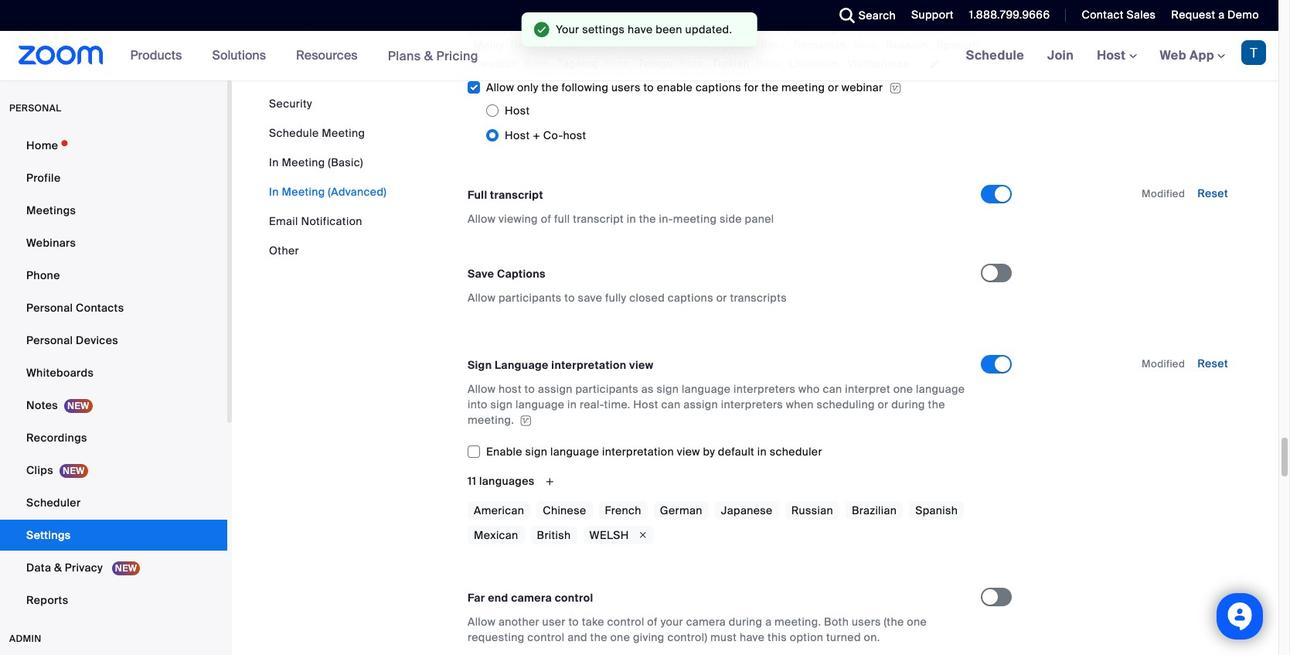Task type: describe. For each thing, give the bounding box(es) containing it.
1 vertical spatial spanish
[[916, 504, 959, 518]]

(the
[[884, 615, 905, 629]]

to inside allow another user to take control of your camera during a meeting. both users (the one requesting control and the one giving control) must have this option turned on.
[[569, 615, 579, 629]]

meetings navigation
[[955, 31, 1279, 81]]

modified for full transcript
[[1142, 187, 1186, 200]]

webinar
[[842, 80, 884, 94]]

0 horizontal spatial users
[[612, 80, 641, 94]]

2 horizontal spatial sign
[[657, 382, 679, 396]]

english estonian beta finnish beta french (canada) beta french (france) beta german hindi beta hungarian beta indonesian beta italian japanese beta korean beta malay beta persian beta polish beta portuguese beta romanian beta russian spanish swedish beta tagalog beta telugu beta turkish beta ukrainian vietnamese
[[468, 7, 980, 70]]

beta up hungarian
[[607, 7, 632, 21]]

0 horizontal spatial of
[[541, 212, 552, 226]]

beta up updated.
[[685, 7, 709, 21]]

host inside allow host to assign participants as sign language interpreters who can interpret one language into sign language in real-time. host can assign interpreters when scheduling or during the meeting.
[[499, 382, 522, 396]]

2 vertical spatial control
[[528, 631, 565, 644]]

personal devices link
[[0, 325, 227, 356]]

contact
[[1082, 8, 1124, 22]]

request a demo
[[1172, 8, 1260, 22]]

during inside allow another user to take control of your camera during a meeting. both users (the one requesting control and the one giving control) must have this option turned on.
[[729, 615, 763, 629]]

side
[[720, 212, 742, 226]]

far
[[468, 591, 485, 605]]

reports link
[[0, 585, 227, 616]]

meeting. inside allow host to assign participants as sign language interpreters who can interpret one language into sign language in real-time. host can assign interpreters when scheduling or during the meeting.
[[468, 413, 514, 427]]

save captions
[[468, 267, 546, 281]]

scheduler link
[[0, 487, 227, 518]]

the inside allow host to assign participants as sign language interpreters who can interpret one language into sign language in real-time. host can assign interpreters when scheduling or during the meeting.
[[929, 398, 946, 411]]

0 horizontal spatial japanese
[[721, 504, 773, 518]]

when
[[786, 398, 814, 411]]

been
[[656, 22, 683, 36]]

reset for full transcript
[[1198, 186, 1229, 200]]

american
[[474, 504, 525, 518]]

reset button for sign language interpretation view
[[1198, 357, 1229, 370]]

1 vertical spatial interpreters
[[721, 398, 784, 411]]

admin
[[9, 633, 42, 645]]

join link
[[1036, 31, 1086, 80]]

1 horizontal spatial or
[[828, 80, 839, 94]]

1 vertical spatial one
[[907, 615, 927, 629]]

in meeting (advanced)
[[269, 185, 387, 199]]

1 horizontal spatial assign
[[684, 398, 719, 411]]

2 vertical spatial sign
[[526, 445, 548, 459]]

take
[[582, 615, 605, 629]]

enable
[[487, 445, 523, 459]]

to inside allow host to assign participants as sign language interpreters who can interpret one language into sign language in real-time. host can assign interpreters when scheduling or during the meeting.
[[525, 382, 535, 396]]

british
[[537, 528, 571, 542]]

and
[[568, 631, 588, 644]]

1 horizontal spatial french
[[718, 7, 755, 21]]

only
[[517, 80, 539, 94]]

schedule for schedule
[[967, 47, 1025, 63]]

allow for allow viewing of full transcript in the in-meeting side panel
[[468, 212, 496, 226]]

italian
[[778, 22, 810, 36]]

personal menu menu
[[0, 130, 227, 617]]

1 vertical spatial sign
[[491, 398, 513, 411]]

by
[[703, 445, 716, 459]]

one inside allow host to assign participants as sign language interpreters who can interpret one language into sign language in real-time. host can assign interpreters when scheduling or during the meeting.
[[894, 382, 914, 396]]

solutions
[[212, 47, 266, 63]]

personal
[[9, 102, 61, 114]]

this
[[768, 631, 787, 644]]

reset for sign language interpretation view
[[1198, 357, 1229, 370]]

1 vertical spatial view
[[677, 445, 701, 459]]

host + co-host
[[505, 128, 587, 142]]

giving
[[633, 631, 665, 644]]

beta up only
[[524, 56, 549, 70]]

0 vertical spatial host
[[564, 128, 587, 142]]

beta down support
[[954, 22, 978, 36]]

0 vertical spatial view
[[630, 358, 654, 372]]

solutions button
[[212, 31, 273, 80]]

to left save
[[565, 291, 575, 305]]

users inside allow another user to take control of your camera during a meeting. both users (the one requesting control and the one giving control) must have this option turned on.
[[852, 615, 882, 629]]

romanian
[[794, 38, 847, 52]]

language up the support version for sign language interpretation view image
[[516, 398, 565, 411]]

for
[[745, 80, 759, 94]]

0 vertical spatial captions
[[696, 80, 742, 94]]

language right interpret
[[917, 382, 966, 396]]

demo
[[1228, 8, 1260, 22]]

host inside allow host to assign participants as sign language interpreters who can interpret one language into sign language in real-time. host can assign interpreters when scheduling or during the meeting.
[[634, 398, 659, 411]]

+
[[533, 128, 541, 142]]

0 vertical spatial can
[[823, 382, 843, 396]]

to down telugu
[[644, 80, 654, 94]]

polish
[[623, 38, 655, 52]]

language right as
[[682, 382, 731, 396]]

0 vertical spatial control
[[555, 591, 594, 605]]

your
[[556, 22, 580, 36]]

request
[[1172, 8, 1216, 22]]

of inside allow another user to take control of your camera during a meeting. both users (the one requesting control and the one giving control) must have this option turned on.
[[648, 615, 658, 629]]

scheduling
[[817, 398, 875, 411]]

full transcript
[[468, 188, 544, 202]]

captions
[[497, 267, 546, 281]]

beta down (france)
[[877, 22, 901, 36]]

in-
[[659, 212, 674, 226]]

product information navigation
[[119, 31, 490, 81]]

in meeting (basic)
[[269, 155, 363, 169]]

personal contacts link
[[0, 292, 227, 323]]

time.
[[605, 398, 631, 411]]

option
[[790, 631, 824, 644]]

support link up korean
[[912, 8, 954, 22]]

beta down (canada)
[[745, 22, 769, 36]]

0 horizontal spatial transcript
[[490, 188, 544, 202]]

in inside allow host to assign participants as sign language interpreters who can interpret one language into sign language in real-time. host can assign interpreters when scheduling or during the meeting.
[[568, 398, 577, 411]]

in meeting (advanced) link
[[269, 185, 387, 199]]

english
[[508, 7, 547, 21]]

join
[[1048, 47, 1074, 63]]

devices
[[76, 333, 118, 347]]

(canada)
[[757, 7, 804, 21]]

reset button for full transcript
[[1198, 186, 1229, 200]]

participants inside allow host to assign participants as sign language interpreters who can interpret one language into sign language in real-time. host can assign interpreters when scheduling or during the meeting.
[[576, 382, 639, 396]]

sign
[[468, 358, 492, 372]]

0 vertical spatial in
[[627, 212, 637, 226]]

have inside allow another user to take control of your camera during a meeting. both users (the one requesting control and the one giving control) must have this option turned on.
[[740, 631, 765, 644]]

profile picture image
[[1242, 40, 1267, 65]]

beta up korean
[[931, 7, 956, 21]]

plans & pricing
[[388, 48, 479, 64]]

welsh
[[590, 528, 629, 542]]

brazilian
[[852, 504, 897, 518]]

personal devices
[[26, 333, 118, 347]]

(basic)
[[328, 155, 363, 169]]

enable
[[657, 80, 693, 94]]

allow viewing of full transcript in the in-meeting side panel
[[468, 212, 775, 226]]

home link
[[0, 130, 227, 161]]

hungarian
[[586, 22, 641, 36]]

co-
[[544, 128, 564, 142]]

beta up romanian
[[810, 7, 835, 21]]

ukrainian
[[790, 56, 839, 70]]

menu bar containing security
[[269, 96, 387, 258]]

0 vertical spatial have
[[628, 22, 653, 36]]

web
[[1161, 47, 1187, 63]]

language
[[495, 358, 549, 372]]

contact sales
[[1082, 8, 1157, 22]]

turkish
[[713, 56, 750, 70]]

1 horizontal spatial german
[[660, 504, 703, 518]]

korean
[[910, 22, 948, 36]]

web app button
[[1161, 47, 1226, 63]]

email
[[269, 214, 298, 228]]

scheduler
[[770, 445, 823, 459]]

1.888.799.9666 button up join at the right of the page
[[958, 0, 1055, 31]]

0 horizontal spatial meeting
[[674, 212, 717, 226]]

0 vertical spatial interpretation
[[552, 358, 627, 372]]

0 vertical spatial meeting
[[322, 126, 365, 140]]

resources
[[296, 47, 358, 63]]

1 vertical spatial captions
[[668, 291, 714, 305]]

1 vertical spatial or
[[717, 291, 728, 305]]

beta up "persian"
[[553, 22, 577, 36]]

2 horizontal spatial french
[[843, 7, 880, 21]]

1 vertical spatial can
[[662, 398, 681, 411]]

privacy
[[65, 561, 103, 575]]

contacts
[[76, 301, 124, 315]]

0 horizontal spatial camera
[[511, 591, 552, 605]]

german inside "english estonian beta finnish beta french (canada) beta french (france) beta german hindi beta hungarian beta indonesian beta italian japanese beta korean beta malay beta persian beta polish beta portuguese beta romanian beta russian spanish swedish beta tagalog beta telugu beta turkish beta ukrainian vietnamese"
[[468, 22, 510, 36]]

schedule meeting
[[269, 126, 365, 140]]

schedule for schedule meeting
[[269, 126, 319, 140]]

viewing
[[499, 212, 538, 226]]

11 languages
[[468, 474, 538, 488]]

support link up the add caption languages icon
[[900, 0, 958, 31]]

spanish inside "english estonian beta finnish beta french (canada) beta french (france) beta german hindi beta hungarian beta indonesian beta italian japanese beta korean beta malay beta persian beta polish beta portuguese beta romanian beta russian spanish swedish beta tagalog beta telugu beta turkish beta ukrainian vietnamese"
[[937, 38, 980, 52]]

2 vertical spatial one
[[611, 631, 631, 644]]

as
[[642, 382, 654, 396]]

chinese
[[543, 504, 587, 518]]

meetings link
[[0, 195, 227, 226]]



Task type: vqa. For each thing, say whether or not it's contained in the screenshot.
rightmost participants
yes



Task type: locate. For each thing, give the bounding box(es) containing it.
sales
[[1127, 8, 1157, 22]]

beta up allow only the following users to enable captions for the meeting or webinar
[[679, 56, 704, 70]]

1 horizontal spatial camera
[[687, 615, 726, 629]]

reports
[[26, 593, 68, 607]]

settings
[[583, 22, 625, 36]]

in down schedule meeting
[[269, 155, 279, 169]]

1 vertical spatial german
[[660, 504, 703, 518]]

success image
[[534, 22, 550, 37]]

control up giving
[[608, 615, 645, 629]]

meeting down schedule meeting
[[282, 155, 325, 169]]

or left webinar
[[828, 80, 839, 94]]

0 horizontal spatial or
[[717, 291, 728, 305]]

spanish up the add caption languages icon
[[937, 38, 980, 52]]

0 vertical spatial modified
[[1142, 187, 1186, 200]]

view
[[630, 358, 654, 372], [677, 445, 701, 459]]

or down interpret
[[878, 398, 889, 411]]

beta up 'for'
[[756, 56, 781, 70]]

0 horizontal spatial participants
[[499, 291, 562, 305]]

can up enable sign language interpretation view by default in scheduler
[[662, 398, 681, 411]]

data
[[26, 561, 51, 575]]

0 vertical spatial reset
[[1198, 186, 1229, 200]]

0 vertical spatial participants
[[499, 291, 562, 305]]

fully
[[606, 291, 627, 305]]

meeting up (basic)
[[322, 126, 365, 140]]

1 horizontal spatial schedule
[[967, 47, 1025, 63]]

japanese up romanian
[[819, 22, 871, 36]]

0 vertical spatial a
[[1219, 8, 1226, 22]]

clips
[[26, 463, 53, 477]]

1 vertical spatial reset
[[1198, 357, 1229, 370]]

have up polish in the top of the page
[[628, 22, 653, 36]]

0 vertical spatial camera
[[511, 591, 552, 605]]

data & privacy
[[26, 561, 106, 575]]

host left +
[[505, 128, 530, 142]]

option group
[[487, 98, 982, 148]]

interpreters up when
[[734, 382, 796, 396]]

contact sales link
[[1071, 0, 1160, 31], [1082, 8, 1157, 22]]

schedule inside "menu bar"
[[269, 126, 319, 140]]

interpret
[[846, 382, 891, 396]]

0 vertical spatial of
[[541, 212, 552, 226]]

in up email
[[269, 185, 279, 199]]

estonian
[[556, 7, 601, 21]]

indonesian
[[680, 22, 739, 36]]

host down contact sales
[[1098, 47, 1130, 63]]

app
[[1190, 47, 1215, 63]]

to down language
[[525, 382, 535, 396]]

french left (france)
[[843, 7, 880, 21]]

0 horizontal spatial can
[[662, 398, 681, 411]]

meeting. up option
[[775, 615, 822, 629]]

1 vertical spatial russian
[[792, 504, 834, 518]]

of left full
[[541, 212, 552, 226]]

or inside allow host to assign participants as sign language interpreters who can interpret one language into sign language in real-time. host can assign interpreters when scheduling or during the meeting.
[[878, 398, 889, 411]]

to up and
[[569, 615, 579, 629]]

of up giving
[[648, 615, 658, 629]]

host inside meetings navigation
[[1098, 47, 1130, 63]]

schedule down 1.888.799.9666
[[967, 47, 1025, 63]]

end
[[488, 591, 509, 605]]

1 horizontal spatial sign
[[526, 445, 548, 459]]

meetings
[[26, 203, 76, 217]]

meeting for (basic)
[[282, 155, 325, 169]]

save
[[578, 291, 603, 305]]

russian down scheduler
[[792, 504, 834, 518]]

2 reset from the top
[[1198, 357, 1229, 370]]

your
[[661, 615, 684, 629]]

1 reset from the top
[[1198, 186, 1229, 200]]

0 horizontal spatial during
[[729, 615, 763, 629]]

& inside personal menu menu
[[54, 561, 62, 575]]

personal for personal contacts
[[26, 301, 73, 315]]

1 horizontal spatial of
[[648, 615, 658, 629]]

0 vertical spatial russian
[[887, 38, 929, 52]]

1.888.799.9666 button up schedule "link"
[[970, 8, 1051, 22]]

1 vertical spatial during
[[729, 615, 763, 629]]

phone
[[26, 268, 60, 282]]

notes
[[26, 398, 58, 412]]

beta down finnish
[[647, 22, 672, 36]]

modified for sign language interpretation view
[[1142, 357, 1186, 370]]

pricing
[[437, 48, 479, 64]]

0 vertical spatial interpreters
[[734, 382, 796, 396]]

support
[[912, 8, 954, 22]]

0 vertical spatial in
[[269, 155, 279, 169]]

host down only
[[505, 104, 530, 118]]

beta down "italian"
[[761, 38, 785, 52]]

allow for allow only the following users to enable captions for the meeting or webinar
[[487, 80, 515, 94]]

participants up time. at left
[[576, 382, 639, 396]]

2 vertical spatial in
[[758, 445, 767, 459]]

1 horizontal spatial participants
[[576, 382, 639, 396]]

2 modified from the top
[[1142, 357, 1186, 370]]

control down user
[[528, 631, 565, 644]]

allow for allow another user to take control of your camera during a meeting. both users (the one requesting control and the one giving control) must have this option turned on.
[[468, 615, 496, 629]]

web app
[[1161, 47, 1215, 63]]

beta down polish in the top of the page
[[605, 56, 630, 70]]

plans & pricing link
[[388, 48, 479, 64], [388, 48, 479, 64]]

& for privacy
[[54, 561, 62, 575]]

the
[[542, 80, 559, 94], [762, 80, 779, 94], [639, 212, 657, 226], [929, 398, 946, 411], [591, 631, 608, 644]]

a inside allow another user to take control of your camera during a meeting. both users (the one requesting control and the one giving control) must have this option turned on.
[[766, 615, 772, 629]]

0 horizontal spatial french
[[605, 504, 642, 518]]

have
[[628, 22, 653, 36], [740, 631, 765, 644]]

can up scheduling
[[823, 382, 843, 396]]

beta down been
[[661, 38, 685, 52]]

2 reset button from the top
[[1198, 357, 1229, 370]]

in for in meeting (advanced)
[[269, 185, 279, 199]]

1 horizontal spatial users
[[852, 615, 882, 629]]

1.888.799.9666 button
[[958, 0, 1055, 31], [970, 8, 1051, 22]]

camera inside allow another user to take control of your camera during a meeting. both users (the one requesting control and the one giving control) must have this option turned on.
[[687, 615, 726, 629]]

1 vertical spatial meeting.
[[775, 615, 822, 629]]

0 horizontal spatial a
[[766, 615, 772, 629]]

plans
[[388, 48, 421, 64]]

1 vertical spatial japanese
[[721, 504, 773, 518]]

mexican
[[474, 528, 519, 542]]

1 horizontal spatial &
[[424, 48, 433, 64]]

zoom logo image
[[19, 46, 103, 65]]

0 vertical spatial german
[[468, 22, 510, 36]]

view up as
[[630, 358, 654, 372]]

& right data
[[54, 561, 62, 575]]

schedule inside "link"
[[967, 47, 1025, 63]]

beta up vietnamese
[[853, 38, 878, 52]]

1 vertical spatial a
[[766, 615, 772, 629]]

0 horizontal spatial assign
[[538, 382, 573, 396]]

data & privacy link
[[0, 552, 227, 583]]

language
[[682, 382, 731, 396], [917, 382, 966, 396], [516, 398, 565, 411], [551, 445, 600, 459]]

the inside allow another user to take control of your camera during a meeting. both users (the one requesting control and the one giving control) must have this option turned on.
[[591, 631, 608, 644]]

camera up another
[[511, 591, 552, 605]]

1 horizontal spatial a
[[1219, 8, 1226, 22]]

schedule down security link on the top of the page
[[269, 126, 319, 140]]

recordings link
[[0, 422, 227, 453]]

banner
[[0, 31, 1279, 81]]

home
[[26, 138, 58, 152]]

2 in from the top
[[269, 185, 279, 199]]

1 reset button from the top
[[1198, 186, 1229, 200]]

support version for allow only the following users to enable captions for the meeting or webinar image
[[890, 82, 902, 96]]

support link
[[900, 0, 958, 31], [912, 8, 954, 22]]

allow for allow host to assign participants as sign language interpreters who can interpret one language into sign language in real-time. host can assign interpreters when scheduling or during the meeting.
[[468, 382, 496, 396]]

malay
[[474, 38, 505, 52]]

beta down 'settings' at the top left
[[589, 38, 614, 52]]

add languages image
[[538, 475, 562, 489]]

2 vertical spatial meeting
[[282, 185, 325, 199]]

& right plans
[[424, 48, 433, 64]]

in for in meeting (basic)
[[269, 155, 279, 169]]

closed
[[630, 291, 665, 305]]

captions right closed
[[668, 291, 714, 305]]

0 vertical spatial during
[[892, 398, 926, 411]]

during right scheduling
[[892, 398, 926, 411]]

2 personal from the top
[[26, 333, 73, 347]]

host
[[1098, 47, 1130, 63], [505, 104, 530, 118], [505, 128, 530, 142], [634, 398, 659, 411]]

personal for personal devices
[[26, 333, 73, 347]]

allow host to assign participants as sign language interpreters who can interpret one language into sign language in real-time. host can assign interpreters when scheduling or during the meeting.
[[468, 382, 966, 427]]

request a demo link
[[1160, 0, 1279, 31], [1172, 8, 1260, 22]]

or
[[828, 80, 839, 94], [717, 291, 728, 305], [878, 398, 889, 411]]

0 vertical spatial meeting
[[782, 80, 825, 94]]

who
[[799, 382, 820, 396]]

captions down turkish
[[696, 80, 742, 94]]

full
[[555, 212, 570, 226]]

1 horizontal spatial meeting
[[782, 80, 825, 94]]

1 horizontal spatial have
[[740, 631, 765, 644]]

sign right as
[[657, 382, 679, 396]]

sign right into
[[491, 398, 513, 411]]

allow down the full
[[468, 212, 496, 226]]

2 vertical spatial or
[[878, 398, 889, 411]]

1 horizontal spatial japanese
[[819, 22, 871, 36]]

a
[[1219, 8, 1226, 22], [766, 615, 772, 629]]

0 horizontal spatial in
[[568, 398, 577, 411]]

interpreters left when
[[721, 398, 784, 411]]

11
[[468, 474, 477, 488]]

allow inside allow host to assign participants as sign language interpreters who can interpret one language into sign language in real-time. host can assign interpreters when scheduling or during the meeting.
[[468, 382, 496, 396]]

one right "(the"
[[907, 615, 927, 629]]

0 horizontal spatial &
[[54, 561, 62, 575]]

on.
[[864, 631, 881, 644]]

1 vertical spatial participants
[[576, 382, 639, 396]]

german
[[468, 22, 510, 36], [660, 504, 703, 518]]

french up indonesian
[[718, 7, 755, 21]]

1 vertical spatial in
[[568, 398, 577, 411]]

both
[[825, 615, 849, 629]]

banner containing products
[[0, 31, 1279, 81]]

in meeting (basic) link
[[269, 155, 363, 169]]

german down enable sign language interpretation view by default in scheduler
[[660, 504, 703, 518]]

russian inside "english estonian beta finnish beta french (canada) beta french (france) beta german hindi beta hungarian beta indonesian beta italian japanese beta korean beta malay beta persian beta polish beta portuguese beta romanian beta russian spanish swedish beta tagalog beta telugu beta turkish beta ukrainian vietnamese"
[[887, 38, 929, 52]]

during inside allow host to assign participants as sign language interpreters who can interpret one language into sign language in real-time. host can assign interpreters when scheduling or during the meeting.
[[892, 398, 926, 411]]

assign down sign language interpretation view
[[538, 382, 573, 396]]

another
[[499, 615, 540, 629]]

users down telugu
[[612, 80, 641, 94]]

1 vertical spatial interpretation
[[603, 445, 674, 459]]

personal up whiteboards
[[26, 333, 73, 347]]

allow participants to save fully closed captions or transcripts
[[468, 291, 787, 305]]

1 horizontal spatial view
[[677, 445, 701, 459]]

camera
[[511, 591, 552, 605], [687, 615, 726, 629]]

allow inside allow another user to take control of your camera during a meeting. both users (the one requesting control and the one giving control) must have this option turned on.
[[468, 615, 496, 629]]

add caption languages image
[[923, 57, 948, 71]]

interpretation
[[552, 358, 627, 372], [603, 445, 674, 459]]

meeting for (advanced)
[[282, 185, 325, 199]]

1 horizontal spatial during
[[892, 398, 926, 411]]

allow another user to take control of your camera during a meeting. both users (the one requesting control and the one giving control) must have this option turned on.
[[468, 615, 927, 644]]

meeting. inside allow another user to take control of your camera during a meeting. both users (the one requesting control and the one giving control) must have this option turned on.
[[775, 615, 822, 629]]

& inside product information navigation
[[424, 48, 433, 64]]

language up add languages icon
[[551, 445, 600, 459]]

during up must
[[729, 615, 763, 629]]

turned
[[827, 631, 862, 644]]

0 vertical spatial users
[[612, 80, 641, 94]]

one left giving
[[611, 631, 631, 644]]

must
[[711, 631, 737, 644]]

1 vertical spatial meeting
[[674, 212, 717, 226]]

1 vertical spatial camera
[[687, 615, 726, 629]]

1 horizontal spatial host
[[564, 128, 587, 142]]

german up malay
[[468, 22, 510, 36]]

0 horizontal spatial german
[[468, 22, 510, 36]]

have left this
[[740, 631, 765, 644]]

japanese inside "english estonian beta finnish beta french (canada) beta french (france) beta german hindi beta hungarian beta indonesian beta italian japanese beta korean beta malay beta persian beta polish beta portuguese beta romanian beta russian spanish swedish beta tagalog beta telugu beta turkish beta ukrainian vietnamese"
[[819, 22, 871, 36]]

allow down swedish
[[487, 80, 515, 94]]

modified
[[1142, 187, 1186, 200], [1142, 357, 1186, 370]]

into
[[468, 398, 488, 411]]

portuguese
[[694, 38, 755, 52]]

spanish right brazilian on the right bottom of page
[[916, 504, 959, 518]]

1 vertical spatial meeting
[[282, 155, 325, 169]]

whiteboards link
[[0, 357, 227, 388]]

option group containing host
[[487, 98, 982, 148]]

host down as
[[634, 398, 659, 411]]

finnish
[[641, 7, 679, 21]]

one right interpret
[[894, 382, 914, 396]]

view left the by
[[677, 445, 701, 459]]

support version for sign language interpretation view image
[[518, 416, 534, 426]]

transcript up viewing
[[490, 188, 544, 202]]

personal down phone
[[26, 301, 73, 315]]

0 vertical spatial one
[[894, 382, 914, 396]]

in left the in-
[[627, 212, 637, 226]]

0 vertical spatial assign
[[538, 382, 573, 396]]

0 vertical spatial meeting.
[[468, 413, 514, 427]]

0 horizontal spatial meeting.
[[468, 413, 514, 427]]

control up take
[[555, 591, 594, 605]]

delete welsh image
[[634, 528, 653, 543]]

1 vertical spatial assign
[[684, 398, 719, 411]]

0 vertical spatial &
[[424, 48, 433, 64]]

0 vertical spatial schedule
[[967, 47, 1025, 63]]

schedule link
[[955, 31, 1036, 80]]

1 in from the top
[[269, 155, 279, 169]]

meeting left side
[[674, 212, 717, 226]]

host right +
[[564, 128, 587, 142]]

swedish
[[474, 56, 518, 70]]

1 vertical spatial transcript
[[573, 212, 624, 226]]

hindi
[[519, 22, 547, 36]]

0 vertical spatial japanese
[[819, 22, 871, 36]]

allow down save
[[468, 291, 496, 305]]

products
[[130, 47, 182, 63]]

meeting up the email notification at the top of the page
[[282, 185, 325, 199]]

(france)
[[883, 7, 925, 21]]

2 horizontal spatial or
[[878, 398, 889, 411]]

0 vertical spatial sign
[[657, 382, 679, 396]]

1 horizontal spatial can
[[823, 382, 843, 396]]

& for pricing
[[424, 48, 433, 64]]

0 vertical spatial transcript
[[490, 188, 544, 202]]

1 vertical spatial personal
[[26, 333, 73, 347]]

transcript right full
[[573, 212, 624, 226]]

webinars
[[26, 236, 76, 250]]

allow up requesting
[[468, 615, 496, 629]]

email notification
[[269, 214, 363, 228]]

1 personal from the top
[[26, 301, 73, 315]]

meeting down ukrainian at right
[[782, 80, 825, 94]]

tagalog
[[557, 56, 599, 70]]

recordings
[[26, 431, 87, 445]]

spanish
[[937, 38, 980, 52], [916, 504, 959, 518]]

1 vertical spatial modified
[[1142, 357, 1186, 370]]

meeting. down into
[[468, 413, 514, 427]]

in right default
[[758, 445, 767, 459]]

allow up into
[[468, 382, 496, 396]]

1 modified from the top
[[1142, 187, 1186, 200]]

menu bar
[[269, 96, 387, 258]]

0 horizontal spatial russian
[[792, 504, 834, 518]]

a up this
[[766, 615, 772, 629]]

beta down the hindi
[[511, 38, 535, 52]]

in left real-
[[568, 398, 577, 411]]

interpretation up real-
[[552, 358, 627, 372]]

persian
[[544, 38, 584, 52]]

1 vertical spatial in
[[269, 185, 279, 199]]

french up welsh
[[605, 504, 642, 518]]

users up on.
[[852, 615, 882, 629]]

allow for allow participants to save fully closed captions or transcripts
[[468, 291, 496, 305]]

interpretation down time. at left
[[603, 445, 674, 459]]

&
[[424, 48, 433, 64], [54, 561, 62, 575]]

2 horizontal spatial in
[[758, 445, 767, 459]]

personal contacts
[[26, 301, 124, 315]]

participants down captions
[[499, 291, 562, 305]]

russian down korean
[[887, 38, 929, 52]]

requesting
[[468, 631, 525, 644]]

1 vertical spatial schedule
[[269, 126, 319, 140]]

allow only the following users to enable captions for the meeting or webinar
[[487, 80, 884, 94]]

full
[[468, 188, 488, 202]]

0 vertical spatial personal
[[26, 301, 73, 315]]

0 horizontal spatial view
[[630, 358, 654, 372]]

1 horizontal spatial russian
[[887, 38, 929, 52]]

participants
[[499, 291, 562, 305], [576, 382, 639, 396]]

0 horizontal spatial schedule
[[269, 126, 319, 140]]

email notification link
[[269, 214, 363, 228]]

allow host to assign participants as sign language interpreters who can interpret one language into sign language in real-time. host can assign interpreters when scheduling or during the meeting. application
[[468, 381, 968, 428]]

1 vertical spatial control
[[608, 615, 645, 629]]



